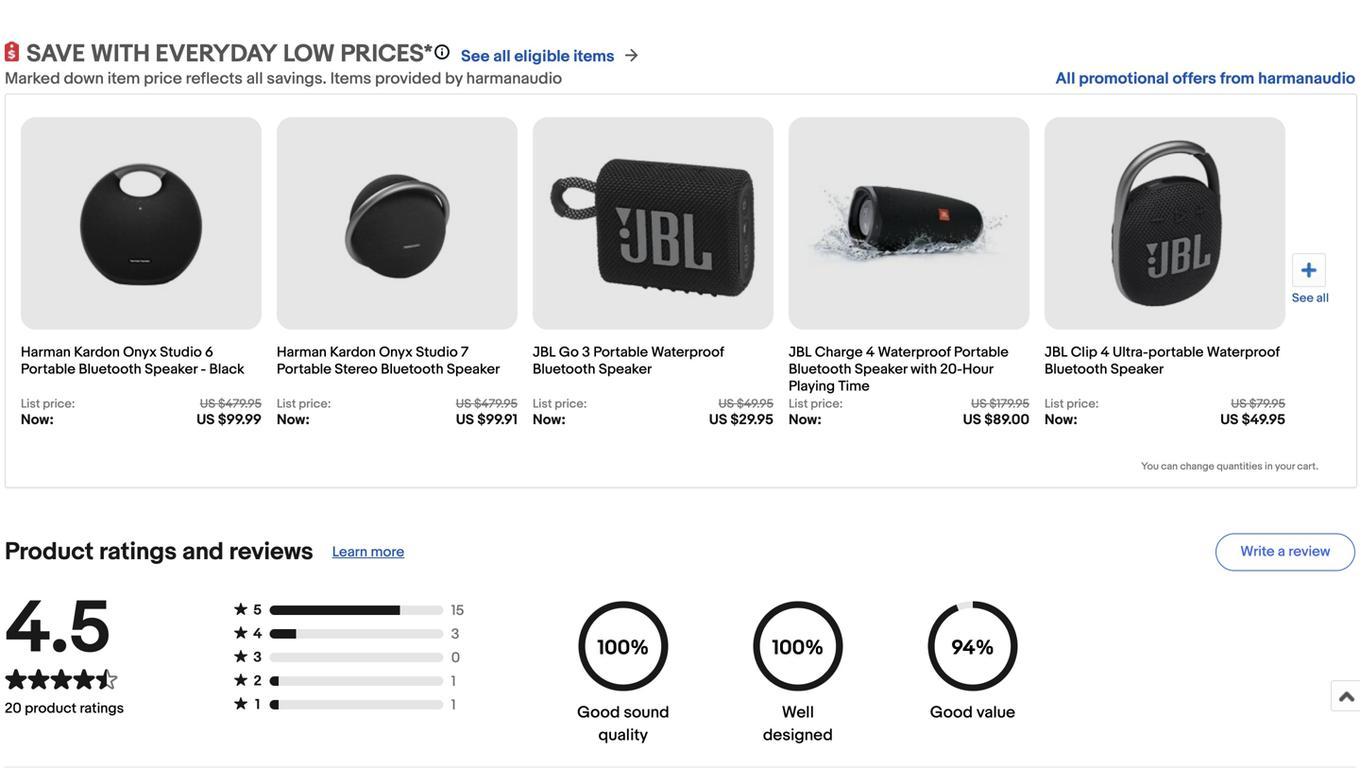 Task type: locate. For each thing, give the bounding box(es) containing it.
4 speaker from the left
[[855, 361, 908, 378]]

1 waterproof from the left
[[651, 344, 724, 361]]

0 vertical spatial ratings
[[99, 538, 177, 567]]

speaker right go
[[599, 361, 652, 378]]

see for see all
[[1292, 291, 1314, 306]]

price: down clip
[[1067, 397, 1099, 411]]

stereo
[[335, 361, 378, 378]]

us $29.95
[[709, 411, 774, 428]]

bluetooth inside jbl charge 4 waterproof portable bluetooth speaker with 20-hour playing time
[[789, 361, 852, 378]]

save
[[26, 40, 85, 69]]

list
[[21, 397, 40, 411], [277, 397, 296, 411], [533, 397, 552, 411], [789, 397, 808, 411], [1045, 397, 1064, 411]]

2 horizontal spatial 3
[[582, 344, 590, 361]]

2 bluetooth from the left
[[381, 361, 444, 378]]

jbl for jbl clip 4 ultra-portable waterproof bluetooth speaker
[[1045, 344, 1068, 361]]

now: for jbl go 3 portable waterproof bluetooth speaker
[[533, 411, 566, 428]]

speaker left with
[[855, 361, 908, 378]]

1
[[451, 673, 456, 690], [255, 696, 260, 713], [451, 697, 456, 714]]

us
[[200, 397, 215, 411], [456, 397, 471, 411], [719, 397, 734, 411], [971, 397, 987, 411], [1231, 397, 1247, 411], [197, 411, 215, 428], [456, 411, 474, 428], [709, 411, 727, 428], [963, 411, 982, 428], [1221, 411, 1239, 428]]

learn more
[[332, 544, 404, 561]]

1 horizontal spatial $49.95
[[1242, 411, 1286, 428]]

4 down 5
[[253, 625, 262, 642]]

price: for harman kardon onyx studio 7 portable stereo bluetooth speaker
[[299, 397, 331, 411]]

2 speaker from the left
[[447, 361, 500, 378]]

low
[[283, 40, 335, 69]]

harman kardon onyx studio 7 portable stereo bluetooth speaker
[[277, 344, 500, 378]]

20-
[[940, 361, 963, 378]]

ratings
[[99, 538, 177, 567], [80, 700, 124, 717]]

3 jbl from the left
[[1045, 344, 1068, 361]]

harmanaudio
[[466, 69, 562, 89], [1258, 69, 1356, 89]]

7
[[461, 344, 469, 361]]

waterproof up us $29.95
[[651, 344, 724, 361]]

0 horizontal spatial harman
[[21, 344, 71, 361]]

1 $479.95 from the left
[[218, 397, 262, 411]]

1 list from the left
[[21, 397, 40, 411]]

harmanaudio down see all eligible items
[[466, 69, 562, 89]]

4 right clip
[[1101, 344, 1110, 361]]

1 list price: from the left
[[21, 397, 75, 411]]

price: for jbl clip 4 ultra-portable waterproof bluetooth speaker
[[1067, 397, 1099, 411]]

94 percents of reviewers think of this product as good value element
[[923, 601, 1022, 747]]

now: for harman kardon onyx studio 7 portable stereo bluetooth speaker
[[277, 411, 310, 428]]

price: right $99.99
[[299, 397, 331, 411]]

4 price: from the left
[[811, 397, 843, 411]]

harmanaudio right from
[[1258, 69, 1356, 89]]

100 percents of reviewers think of this product as well designed element
[[749, 601, 848, 747]]

$179.95
[[990, 397, 1030, 411]]

bluetooth inside harman kardon onyx studio 7 portable stereo bluetooth speaker
[[381, 361, 444, 378]]

2 onyx from the left
[[379, 344, 413, 361]]

1 horizontal spatial harman
[[277, 344, 327, 361]]

ratings down 4.5 out of 5 stars based on 20 product ratings image
[[80, 700, 124, 717]]

speaker right clip
[[1111, 361, 1164, 378]]

see
[[461, 47, 490, 67], [1292, 291, 1314, 306]]

0 horizontal spatial harmanaudio
[[466, 69, 562, 89]]

portable inside jbl charge 4 waterproof portable bluetooth speaker with 20-hour playing time
[[954, 344, 1009, 361]]

price: down go
[[555, 397, 587, 411]]

5 list price: from the left
[[1045, 397, 1099, 411]]

0 vertical spatial all
[[493, 47, 511, 67]]

bluetooth
[[79, 361, 142, 378], [381, 361, 444, 378], [533, 361, 596, 378], [789, 361, 852, 378], [1045, 361, 1108, 378]]

onyx for speaker
[[123, 344, 157, 361]]

0 horizontal spatial onyx
[[123, 344, 157, 361]]

4 inside jbl charge 4 waterproof portable bluetooth speaker with 20-hour playing time
[[866, 344, 875, 361]]

speaker inside harman kardon onyx studio 7 portable stereo bluetooth speaker
[[447, 361, 500, 378]]

2 harman from the left
[[277, 344, 327, 361]]

studio inside harman kardon onyx studio 7 portable stereo bluetooth speaker
[[416, 344, 458, 361]]

studio for speaker
[[160, 344, 202, 361]]

harman
[[21, 344, 71, 361], [277, 344, 327, 361]]

waterproof inside jbl go 3 portable waterproof bluetooth speaker
[[651, 344, 724, 361]]

kardon for stereo
[[330, 344, 376, 361]]

can
[[1161, 461, 1178, 473]]

portable
[[1149, 344, 1204, 361]]

2 kardon from the left
[[330, 344, 376, 361]]

eligible
[[514, 47, 570, 67]]

write a review
[[1241, 543, 1331, 560]]

all promotional offers from harmanaudio link
[[1056, 69, 1356, 89]]

0 horizontal spatial kardon
[[74, 344, 120, 361]]

1 horizontal spatial 4
[[866, 344, 875, 361]]

4 list from the left
[[789, 397, 808, 411]]

a
[[1278, 543, 1286, 560]]

in
[[1265, 461, 1273, 473]]

1 harmanaudio from the left
[[466, 69, 562, 89]]

all inside see all 'link'
[[1317, 291, 1329, 306]]

5
[[253, 602, 262, 619]]

learn
[[332, 544, 368, 561]]

4 for waterproof
[[866, 344, 875, 361]]

5 speaker from the left
[[1111, 361, 1164, 378]]

2 jbl from the left
[[789, 344, 812, 361]]

jbl inside jbl go 3 portable waterproof bluetooth speaker
[[533, 344, 556, 361]]

3 up 2
[[253, 649, 262, 666]]

jbl for jbl go 3 portable waterproof bluetooth speaker
[[533, 344, 556, 361]]

1 speaker from the left
[[145, 361, 197, 378]]

harman inside harman kardon onyx studio 7 portable stereo bluetooth speaker
[[277, 344, 327, 361]]

1 horizontal spatial 3
[[451, 626, 459, 643]]

studio
[[160, 344, 202, 361], [416, 344, 458, 361]]

3 speaker from the left
[[599, 361, 652, 378]]

onyx left -
[[123, 344, 157, 361]]

studio left 6
[[160, 344, 202, 361]]

all
[[493, 47, 511, 67], [246, 69, 263, 89], [1317, 291, 1329, 306]]

2 horizontal spatial waterproof
[[1207, 344, 1280, 361]]

$29.95
[[731, 411, 774, 428]]

charge
[[815, 344, 863, 361]]

1 bluetooth from the left
[[79, 361, 142, 378]]

see inside 'link'
[[1292, 291, 1314, 306]]

2 vertical spatial 3
[[253, 649, 262, 666]]

2 waterproof from the left
[[878, 344, 951, 361]]

you can change quantities in your cart.
[[1141, 461, 1319, 473]]

product
[[5, 538, 94, 567]]

jbl
[[533, 344, 556, 361], [789, 344, 812, 361], [1045, 344, 1068, 361]]

waterproof up us $79.95
[[1207, 344, 1280, 361]]

now:
[[21, 411, 54, 428], [277, 411, 310, 428], [533, 411, 566, 428], [789, 411, 822, 428], [1045, 411, 1078, 428]]

items
[[574, 47, 615, 67]]

2 price: from the left
[[299, 397, 331, 411]]

4 right charge
[[866, 344, 875, 361]]

good up quality
[[577, 703, 620, 723]]

$479.95
[[218, 397, 262, 411], [474, 397, 518, 411]]

0 horizontal spatial all
[[246, 69, 263, 89]]

portable inside harman kardon onyx studio 7 portable stereo bluetooth speaker
[[277, 361, 331, 378]]

0 horizontal spatial good
[[577, 703, 620, 723]]

speaker up us $99.91
[[447, 361, 500, 378]]

clip
[[1071, 344, 1098, 361]]

kardon inside harman kardon onyx studio 6 portable bluetooth speaker - black
[[74, 344, 120, 361]]

3 list price: from the left
[[533, 397, 587, 411]]

1 for 1
[[451, 697, 456, 714]]

onyx inside harman kardon onyx studio 7 portable stereo bluetooth speaker
[[379, 344, 413, 361]]

3 bluetooth from the left
[[533, 361, 596, 378]]

3 now: from the left
[[533, 411, 566, 428]]

1 onyx from the left
[[123, 344, 157, 361]]

2 list price: from the left
[[277, 397, 331, 411]]

speaker
[[145, 361, 197, 378], [447, 361, 500, 378], [599, 361, 652, 378], [855, 361, 908, 378], [1111, 361, 1164, 378]]

jbl up playing
[[789, 344, 812, 361]]

harman kardon onyx studio 7 portable stereo bluetooth speaker link
[[277, 334, 518, 397]]

1 horizontal spatial studio
[[416, 344, 458, 361]]

0 horizontal spatial studio
[[160, 344, 202, 361]]

1 kardon from the left
[[74, 344, 120, 361]]

1 good from the left
[[577, 703, 620, 723]]

2 vertical spatial all
[[1317, 291, 1329, 306]]

us $49.95
[[719, 397, 774, 411], [1221, 411, 1286, 428]]

2 $479.95 from the left
[[474, 397, 518, 411]]

2 us $479.95 from the left
[[456, 397, 518, 411]]

by
[[445, 69, 463, 89]]

from
[[1220, 69, 1255, 89]]

1 horizontal spatial onyx
[[379, 344, 413, 361]]

waterproof
[[651, 344, 724, 361], [878, 344, 951, 361], [1207, 344, 1280, 361]]

jbl charge 4 waterproof portable bluetooth speaker with 20-hour playing time link
[[789, 334, 1030, 397]]

4 list price: from the left
[[789, 397, 843, 411]]

0
[[451, 649, 460, 666]]

us $479.95 for $99.99
[[200, 397, 262, 411]]

0 vertical spatial 3
[[582, 344, 590, 361]]

0 horizontal spatial us $49.95
[[719, 397, 774, 411]]

1 us $479.95 from the left
[[200, 397, 262, 411]]

3 inside jbl go 3 portable waterproof bluetooth speaker
[[582, 344, 590, 361]]

2 horizontal spatial 4
[[1101, 344, 1110, 361]]

jbl left clip
[[1045, 344, 1068, 361]]

hour
[[963, 361, 993, 378]]

jbl inside "jbl clip 4 ultra-portable waterproof bluetooth speaker"
[[1045, 344, 1068, 361]]

4.5
[[5, 586, 112, 674]]

1 studio from the left
[[160, 344, 202, 361]]

1 horizontal spatial us $49.95
[[1221, 411, 1286, 428]]

list price: for jbl clip 4 ultra-portable waterproof bluetooth speaker
[[1045, 397, 1099, 411]]

well designed
[[763, 703, 833, 745]]

4 inside "jbl clip 4 ultra-portable waterproof bluetooth speaker"
[[1101, 344, 1110, 361]]

item
[[107, 69, 140, 89]]

onyx right stereo
[[379, 344, 413, 361]]

now: for jbl clip 4 ultra-portable waterproof bluetooth speaker
[[1045, 411, 1078, 428]]

1 horizontal spatial kardon
[[330, 344, 376, 361]]

2 horizontal spatial all
[[1317, 291, 1329, 306]]

$49.95 for now:
[[1242, 411, 1286, 428]]

0 horizontal spatial see
[[461, 47, 490, 67]]

price: down playing
[[811, 397, 843, 411]]

2 horizontal spatial jbl
[[1045, 344, 1068, 361]]

1 horizontal spatial harmanaudio
[[1258, 69, 1356, 89]]

5 price: from the left
[[1067, 397, 1099, 411]]

good left value
[[930, 703, 973, 723]]

0 vertical spatial see
[[461, 47, 490, 67]]

down
[[64, 69, 104, 89]]

$479.95 for $99.91
[[474, 397, 518, 411]]

5 now: from the left
[[1045, 411, 1078, 428]]

jbl left go
[[533, 344, 556, 361]]

5 bluetooth from the left
[[1045, 361, 1108, 378]]

3 list from the left
[[533, 397, 552, 411]]

0 horizontal spatial waterproof
[[651, 344, 724, 361]]

portable inside harman kardon onyx studio 6 portable bluetooth speaker - black
[[21, 361, 75, 378]]

speaker left -
[[145, 361, 197, 378]]

0 horizontal spatial jbl
[[533, 344, 556, 361]]

us $479.95 down black at left
[[200, 397, 262, 411]]

good
[[577, 703, 620, 723], [930, 703, 973, 723]]

us $479.95 down the 7
[[456, 397, 518, 411]]

3 waterproof from the left
[[1207, 344, 1280, 361]]

jbl inside jbl charge 4 waterproof portable bluetooth speaker with 20-hour playing time
[[789, 344, 812, 361]]

2 list from the left
[[277, 397, 296, 411]]

$49.95
[[737, 397, 774, 411], [1242, 411, 1286, 428]]

studio left the 7
[[416, 344, 458, 361]]

list price:
[[21, 397, 75, 411], [277, 397, 331, 411], [533, 397, 587, 411], [789, 397, 843, 411], [1045, 397, 1099, 411]]

3 right go
[[582, 344, 590, 361]]

1 horizontal spatial us $479.95
[[456, 397, 518, 411]]

0 horizontal spatial us $479.95
[[200, 397, 262, 411]]

1 price: from the left
[[43, 397, 75, 411]]

0 horizontal spatial $49.95
[[737, 397, 774, 411]]

1 horizontal spatial $479.95
[[474, 397, 518, 411]]

1 horizontal spatial good
[[930, 703, 973, 723]]

list for harman kardon onyx studio 7 portable stereo bluetooth speaker
[[277, 397, 296, 411]]

us $49.95 for now:
[[1221, 411, 1286, 428]]

20 product ratings
[[5, 700, 124, 717]]

ratings left and
[[99, 538, 177, 567]]

price: down harman kardon onyx studio 6 portable bluetooth speaker - black
[[43, 397, 75, 411]]

0 horizontal spatial 4
[[253, 625, 262, 642]]

all promotional offers from harmanaudio
[[1056, 69, 1356, 89]]

2 now: from the left
[[277, 411, 310, 428]]

onyx inside harman kardon onyx studio 6 portable bluetooth speaker - black
[[123, 344, 157, 361]]

studio inside harman kardon onyx studio 6 portable bluetooth speaker - black
[[160, 344, 202, 361]]

1 jbl from the left
[[533, 344, 556, 361]]

1 vertical spatial see
[[1292, 291, 1314, 306]]

4.5 out of 5 stars based on 20 product ratings image
[[5, 668, 124, 691]]

1 horizontal spatial all
[[493, 47, 511, 67]]

portable
[[593, 344, 648, 361], [954, 344, 1009, 361], [21, 361, 75, 378], [277, 361, 331, 378]]

2 harmanaudio from the left
[[1258, 69, 1356, 89]]

1 harman from the left
[[21, 344, 71, 361]]

4 bluetooth from the left
[[789, 361, 852, 378]]

us $79.95
[[1231, 397, 1286, 411]]

kardon inside harman kardon onyx studio 7 portable stereo bluetooth speaker
[[330, 344, 376, 361]]

waterproof left hour
[[878, 344, 951, 361]]

provided
[[375, 69, 441, 89]]

review
[[1289, 543, 1331, 560]]

20
[[5, 700, 22, 717]]

0 horizontal spatial $479.95
[[218, 397, 262, 411]]

4 for ultra-
[[1101, 344, 1110, 361]]

1 horizontal spatial see
[[1292, 291, 1314, 306]]

prices*
[[340, 40, 433, 69]]

1 horizontal spatial jbl
[[789, 344, 812, 361]]

kardon for bluetooth
[[74, 344, 120, 361]]

3 price: from the left
[[555, 397, 587, 411]]

see all eligible items link
[[461, 47, 615, 67]]

playing
[[789, 378, 835, 395]]

5 list from the left
[[1045, 397, 1064, 411]]

1 now: from the left
[[21, 411, 54, 428]]

good inside good sound quality
[[577, 703, 620, 723]]

sound
[[624, 703, 669, 723]]

4 now: from the left
[[789, 411, 822, 428]]

3 up 0
[[451, 626, 459, 643]]

2 studio from the left
[[416, 344, 458, 361]]

2 good from the left
[[930, 703, 973, 723]]

harman inside harman kardon onyx studio 6 portable bluetooth speaker - black
[[21, 344, 71, 361]]

list for jbl go 3 portable waterproof bluetooth speaker
[[533, 397, 552, 411]]

1 horizontal spatial waterproof
[[878, 344, 951, 361]]

list price: for jbl charge 4 waterproof portable bluetooth speaker with 20-hour playing time
[[789, 397, 843, 411]]

1 vertical spatial all
[[246, 69, 263, 89]]



Task type: describe. For each thing, give the bounding box(es) containing it.
offers
[[1173, 69, 1217, 89]]

write
[[1241, 543, 1275, 560]]

bluetooth inside "jbl clip 4 ultra-portable waterproof bluetooth speaker"
[[1045, 361, 1108, 378]]

everyday
[[155, 40, 278, 69]]

price: for jbl go 3 portable waterproof bluetooth speaker
[[555, 397, 587, 411]]

all for see all eligible items
[[493, 47, 511, 67]]

see all
[[1292, 291, 1329, 306]]

write a review link
[[1216, 533, 1356, 571]]

bluetooth inside jbl go 3 portable waterproof bluetooth speaker
[[533, 361, 596, 378]]

reflects
[[186, 69, 243, 89]]

jbl go 3 portable waterproof bluetooth speaker
[[533, 344, 724, 378]]

us $479.95 for $99.91
[[456, 397, 518, 411]]

marked
[[5, 69, 60, 89]]

speaker inside jbl go 3 portable waterproof bluetooth speaker
[[599, 361, 652, 378]]

change
[[1180, 461, 1215, 473]]

1 vertical spatial ratings
[[80, 700, 124, 717]]

your
[[1275, 461, 1295, 473]]

designed
[[763, 726, 833, 745]]

good sound quality
[[577, 703, 669, 745]]

items
[[330, 69, 371, 89]]

price: for jbl charge 4 waterproof portable bluetooth speaker with 20-hour playing time
[[811, 397, 843, 411]]

list for harman kardon onyx studio 6 portable bluetooth speaker - black
[[21, 397, 40, 411]]

harman for harman kardon onyx studio 6 portable bluetooth speaker - black
[[21, 344, 71, 361]]

with
[[911, 361, 937, 378]]

us $99.99
[[197, 411, 262, 428]]

black
[[209, 361, 244, 378]]

studio for bluetooth
[[416, 344, 458, 361]]

all for see all
[[1317, 291, 1329, 306]]

waterproof inside "jbl clip 4 ultra-portable waterproof bluetooth speaker"
[[1207, 344, 1280, 361]]

jbl charge 4 waterproof portable bluetooth speaker with 20-hour playing time
[[789, 344, 1009, 395]]

list for jbl charge 4 waterproof portable bluetooth speaker with 20-hour playing time
[[789, 397, 808, 411]]

speaker inside "jbl clip 4 ultra-portable waterproof bluetooth speaker"
[[1111, 361, 1164, 378]]

15
[[451, 602, 464, 619]]

list price: for harman kardon onyx studio 6 portable bluetooth speaker - black
[[21, 397, 75, 411]]

good for good value
[[930, 703, 973, 723]]

1 vertical spatial 3
[[451, 626, 459, 643]]

all
[[1056, 69, 1075, 89]]

now: for jbl charge 4 waterproof portable bluetooth speaker with 20-hour playing time
[[789, 411, 822, 428]]

good for good sound quality
[[577, 703, 620, 723]]

price
[[144, 69, 182, 89]]

harman kardon onyx studio 6 portable bluetooth speaker - black link
[[21, 334, 262, 397]]

6
[[205, 344, 213, 361]]

more
[[371, 544, 404, 561]]

portable inside jbl go 3 portable waterproof bluetooth speaker
[[593, 344, 648, 361]]

-
[[201, 361, 206, 378]]

$49.95 for list price:
[[737, 397, 774, 411]]

quantities
[[1217, 461, 1263, 473]]

and
[[182, 538, 224, 567]]

savings.
[[267, 69, 327, 89]]

jbl clip 4 ultra-portable waterproof bluetooth speaker
[[1045, 344, 1280, 378]]

harman for harman kardon onyx studio 7 portable stereo bluetooth speaker
[[277, 344, 327, 361]]

good value
[[930, 703, 1016, 723]]

$99.99
[[218, 411, 262, 428]]

you
[[1141, 461, 1159, 473]]

us $99.91
[[456, 411, 518, 428]]

now: for harman kardon onyx studio 6 portable bluetooth speaker - black
[[21, 411, 54, 428]]

promotional
[[1079, 69, 1169, 89]]

100 percents of reviewers think of this product as good sound quality element
[[574, 601, 673, 747]]

0 horizontal spatial 3
[[253, 649, 262, 666]]

list for jbl clip 4 ultra-portable waterproof bluetooth speaker
[[1045, 397, 1064, 411]]

2
[[254, 673, 262, 690]]

see all link
[[1292, 253, 1329, 306]]

speaker inside jbl charge 4 waterproof portable bluetooth speaker with 20-hour playing time
[[855, 361, 908, 378]]

ultra-
[[1113, 344, 1149, 361]]

bluetooth inside harman kardon onyx studio 6 portable bluetooth speaker - black
[[79, 361, 142, 378]]

us $49.95 for list price:
[[719, 397, 774, 411]]

go
[[559, 344, 579, 361]]

$89.00
[[985, 411, 1030, 428]]

list price: for harman kardon onyx studio 7 portable stereo bluetooth speaker
[[277, 397, 331, 411]]

see all eligible items
[[461, 47, 615, 67]]

1 for 2
[[451, 673, 456, 690]]

onyx for bluetooth
[[379, 344, 413, 361]]

harman kardon onyx studio 6 portable bluetooth speaker - black
[[21, 344, 244, 378]]

us $179.95
[[971, 397, 1030, 411]]

speaker inside harman kardon onyx studio 6 portable bluetooth speaker - black
[[145, 361, 197, 378]]

well
[[782, 703, 814, 723]]

see for see all eligible items
[[461, 47, 490, 67]]

jbl go 3 portable waterproof bluetooth speaker link
[[533, 334, 774, 397]]

time
[[838, 378, 870, 395]]

jbl clip 4 ultra-portable waterproof bluetooth speaker link
[[1045, 334, 1286, 397]]

quality
[[599, 726, 648, 745]]

save with everyday low prices*
[[26, 40, 433, 69]]

product ratings and reviews
[[5, 538, 313, 567]]

$479.95 for $99.99
[[218, 397, 262, 411]]

$99.91
[[477, 411, 518, 428]]

jbl for jbl charge 4 waterproof portable bluetooth speaker with 20-hour playing time
[[789, 344, 812, 361]]

$79.95
[[1250, 397, 1286, 411]]

price: for harman kardon onyx studio 6 portable bluetooth speaker - black
[[43, 397, 75, 411]]

us $89.00
[[963, 411, 1030, 428]]

waterproof inside jbl charge 4 waterproof portable bluetooth speaker with 20-hour playing time
[[878, 344, 951, 361]]

value
[[977, 703, 1016, 723]]

with
[[91, 40, 150, 69]]

reviews
[[229, 538, 313, 567]]

marked down item price reflects all savings. items provided by harmanaudio
[[5, 69, 562, 89]]

product
[[25, 700, 76, 717]]

cart.
[[1297, 461, 1319, 473]]

learn more link
[[332, 544, 404, 561]]

list price: for jbl go 3 portable waterproof bluetooth speaker
[[533, 397, 587, 411]]



Task type: vqa. For each thing, say whether or not it's contained in the screenshot.
4 inside JBL Clip 4 Ultra-portable Waterproof Bluetooth Speaker
yes



